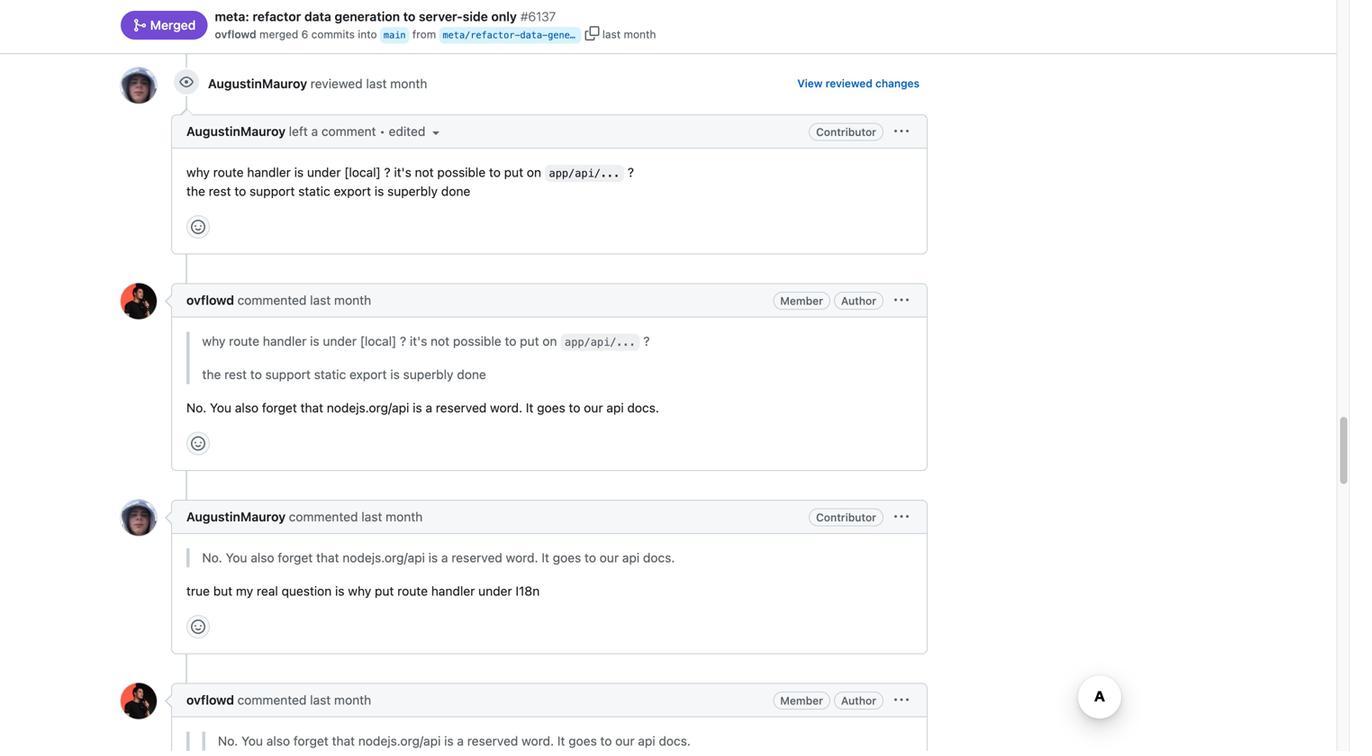 Task type: locate. For each thing, give the bounding box(es) containing it.
2 author from the top
[[842, 695, 877, 707]]

augustinmauroy left "left"
[[187, 124, 286, 139]]

add or remove reactions element
[[187, 0, 210, 23], [187, 215, 210, 239], [187, 432, 210, 455], [187, 615, 210, 639]]

app/api/... for why route handler is under [local] ? it's not possible to put on app/api/... ? the rest to support static export is superbly done
[[549, 167, 620, 180]]

no.
[[187, 400, 207, 415], [202, 550, 222, 565], [218, 734, 238, 749]]

reviewed up the comment at the left top of the page
[[311, 76, 363, 91]]

augustinmauroy image
[[121, 68, 157, 104]]

0 vertical spatial route
[[213, 165, 244, 180]]

that
[[301, 400, 324, 415], [316, 550, 339, 565], [332, 734, 355, 749]]

last month
[[603, 28, 656, 41]]

1 vertical spatial possible
[[453, 334, 502, 349]]

app/api/...
[[549, 167, 620, 180], [565, 336, 636, 349]]

1 vertical spatial no. you also forget that nodejs.org/api is a reserved word. it goes to our api docs.
[[202, 550, 675, 565]]

0 vertical spatial static
[[298, 184, 330, 199]]

1 horizontal spatial reviewed
[[826, 77, 873, 90]]

possible for why route handler is under [local] ? it's not possible to put on app/api/... ? the rest to support static export is superbly done
[[437, 165, 486, 180]]

api
[[607, 400, 624, 415], [623, 550, 640, 565], [638, 734, 656, 749]]

handler inside why route handler is under [local] ? it's not possible to put on app/api/... ? the rest to support static export is superbly done
[[247, 165, 291, 180]]

1 vertical spatial author
[[842, 695, 877, 707]]

1 vertical spatial show options image
[[895, 510, 909, 524]]

git merge image
[[132, 18, 147, 33]]

?
[[384, 165, 391, 180], [628, 165, 634, 180], [400, 334, 406, 349], [644, 334, 650, 349]]

why route handler is under [local] ? it's not possible to put on app/api/... ? the rest to support static export is superbly done
[[187, 165, 634, 199]]

0 vertical spatial augustinmauroy link
[[208, 76, 307, 91]]

1 vertical spatial route
[[229, 334, 260, 349]]

1 author from the top
[[842, 295, 877, 307]]

1 vertical spatial not
[[431, 334, 450, 349]]

on for why route handler is under [local] ? it's not possible to put on app/api/... ?
[[543, 334, 557, 349]]

1 vertical spatial member
[[781, 695, 824, 707]]

reviewed right view at the right top of the page
[[826, 77, 873, 90]]

put
[[504, 165, 524, 180], [520, 334, 539, 349], [375, 584, 394, 599]]

generation
[[335, 9, 400, 24], [548, 30, 603, 41]]

1 vertical spatial augustinmauroy link
[[187, 124, 286, 139]]

2 vertical spatial add or remove reactions image
[[191, 620, 205, 634]]

augustinmauroy link for augustinmauroy left a comment
[[187, 124, 286, 139]]

the
[[187, 184, 205, 199], [202, 367, 221, 382]]

2 horizontal spatial it
[[558, 734, 565, 749]]

0 vertical spatial export
[[334, 184, 371, 199]]

app/api/... inside why route handler is under [local] ? it's not possible to put on app/api/... ?
[[565, 336, 636, 349]]

augustinmauroy down merged
[[208, 76, 307, 91]]

static
[[298, 184, 330, 199], [314, 367, 346, 382]]

rest inside why route handler is under [local] ? it's not possible to put on app/api/... ? the rest to support static export is superbly done
[[209, 184, 231, 199]]

month
[[624, 28, 656, 41], [390, 76, 428, 91], [334, 293, 371, 308], [386, 509, 423, 524], [334, 693, 371, 708]]

merged
[[260, 28, 299, 41]]

is
[[294, 165, 304, 180], [375, 184, 384, 199], [310, 334, 320, 349], [390, 367, 400, 382], [413, 400, 422, 415], [429, 550, 438, 565], [335, 584, 345, 599], [444, 734, 454, 749]]

it's
[[394, 165, 412, 180], [410, 334, 427, 349]]

2 add or remove reactions image from the top
[[191, 437, 205, 451]]

rest
[[209, 184, 231, 199], [225, 367, 247, 382]]

nodejs.org/api
[[327, 400, 409, 415], [343, 550, 425, 565], [358, 734, 441, 749]]

why route handler is under [local] ? it's not possible to put on app/api/... ?
[[202, 334, 650, 349]]

generation up into
[[335, 9, 400, 24]]

reviewed
[[311, 76, 363, 91], [826, 77, 873, 90]]

0 vertical spatial ovflowd commented last month
[[187, 293, 371, 308]]

1 show options image from the top
[[895, 124, 909, 139]]

true
[[187, 584, 210, 599]]

ovflowd commented last month
[[187, 293, 371, 308], [187, 693, 371, 708]]

docs.
[[628, 400, 659, 415], [643, 550, 675, 565], [659, 734, 691, 749]]

data-
[[520, 30, 548, 41]]

data
[[305, 9, 332, 24]]

into
[[358, 28, 377, 41]]

0 vertical spatial support
[[250, 184, 295, 199]]

2 vertical spatial api
[[638, 734, 656, 749]]

done down triangle down 'icon'
[[441, 184, 471, 199]]

1 vertical spatial generation
[[548, 30, 603, 41]]

member
[[781, 295, 824, 307], [781, 695, 824, 707]]

side
[[463, 9, 488, 24]]

augustinmauroy commented last month
[[187, 509, 423, 524]]

superbly down why route handler is under [local] ? it's not possible to put on app/api/... ? on the left of the page
[[403, 367, 454, 382]]

1 vertical spatial augustinmauroy
[[187, 124, 286, 139]]

reviewed for view
[[826, 77, 873, 90]]

under up 'the rest to support static export is superbly done'
[[323, 334, 357, 349]]

meta/refactor-
[[443, 30, 520, 41]]

you
[[210, 400, 232, 415], [226, 550, 247, 565], [242, 734, 263, 749]]

i18n
[[516, 584, 540, 599]]

add or remove reactions image
[[191, 4, 205, 18]]

only
[[491, 9, 517, 24]]

1 ovflowd commented last month from the top
[[187, 293, 371, 308]]

[local] inside why route handler is under [local] ? it's not possible to put on app/api/... ? the rest to support static export is superbly done
[[344, 165, 381, 180]]

1 vertical spatial superbly
[[403, 367, 454, 382]]

1 vertical spatial nodejs.org/api
[[343, 550, 425, 565]]

2 show options image from the top
[[895, 510, 909, 524]]

meta: refactor data generation to server-side only link
[[215, 7, 517, 26]]

[local] up 'the rest to support static export is superbly done'
[[360, 334, 397, 349]]

route
[[213, 165, 244, 180], [229, 334, 260, 349], [398, 584, 428, 599]]

a
[[311, 124, 318, 139], [426, 400, 433, 415], [441, 550, 448, 565], [457, 734, 464, 749]]

superbly down edited 'popup button' on the left of the page
[[388, 184, 438, 199]]

our
[[584, 400, 603, 415], [600, 550, 619, 565], [616, 734, 635, 749]]

1 vertical spatial ovflowd link
[[187, 293, 234, 308]]

add or remove reactions image
[[191, 220, 205, 234], [191, 437, 205, 451], [191, 620, 205, 634]]

export down the comment at the left top of the page
[[334, 184, 371, 199]]

contributor
[[816, 126, 877, 138], [816, 511, 877, 524]]

left
[[289, 124, 308, 139]]

2 vertical spatial ovflowd link
[[187, 693, 234, 708]]

it's for why route handler is under [local] ? it's not possible to put on app/api/... ? the rest to support static export is superbly done
[[394, 165, 412, 180]]

under inside why route handler is under [local] ? it's not possible to put on app/api/... ? the rest to support static export is superbly done
[[307, 165, 341, 180]]

possible inside why route handler is under [local] ? it's not possible to put on app/api/... ? the rest to support static export is superbly done
[[437, 165, 486, 180]]

1 vertical spatial handler
[[263, 334, 307, 349]]

not inside why route handler is under [local] ? it's not possible to put on app/api/... ? the rest to support static export is superbly done
[[415, 165, 434, 180]]

under for why route handler is under [local] ? it's not possible to put on app/api/... ? the rest to support static export is superbly done
[[307, 165, 341, 180]]

2 vertical spatial you
[[242, 734, 263, 749]]

1 vertical spatial ovflowd commented last month
[[187, 693, 371, 708]]

•
[[380, 124, 386, 139]]

[local]
[[344, 165, 381, 180], [360, 334, 397, 349]]

possible
[[437, 165, 486, 180], [453, 334, 502, 349]]

0 vertical spatial rest
[[209, 184, 231, 199]]

1 vertical spatial app/api/...
[[565, 336, 636, 349]]

0 vertical spatial possible
[[437, 165, 486, 180]]

handler up 'the rest to support static export is superbly done'
[[263, 334, 307, 349]]

1 vertical spatial done
[[457, 367, 486, 382]]

2 member from the top
[[781, 695, 824, 707]]

1 add or remove reactions image from the top
[[191, 220, 205, 234]]

main link
[[384, 27, 406, 44]]

last month link
[[366, 76, 428, 91], [310, 293, 371, 308], [362, 509, 423, 524], [310, 693, 371, 708]]

@ovflowd image for ovflowd link for second show options icon from the top
[[121, 683, 157, 719]]

it's up 'the rest to support static export is superbly done'
[[410, 334, 427, 349]]

[local] down the comment at the left top of the page
[[344, 165, 381, 180]]

2 vertical spatial why
[[348, 584, 372, 599]]

0 vertical spatial superbly
[[388, 184, 438, 199]]

augustinmauroy
[[208, 76, 307, 91], [187, 124, 286, 139], [187, 509, 286, 524]]

2 @ovflowd image from the top
[[121, 683, 157, 719]]

show options image
[[895, 124, 909, 139], [895, 510, 909, 524]]

1 vertical spatial show options image
[[895, 693, 909, 708]]

generation down #6137 on the top
[[548, 30, 603, 41]]

on inside why route handler is under [local] ? it's not possible to put on app/api/... ? the rest to support static export is superbly done
[[527, 165, 542, 180]]

2 vertical spatial goes
[[569, 734, 597, 749]]

0 vertical spatial put
[[504, 165, 524, 180]]

0 vertical spatial our
[[584, 400, 603, 415]]

1 vertical spatial commented
[[289, 509, 358, 524]]

1 vertical spatial ovflowd
[[187, 293, 234, 308]]

last month link for ovflowd link related to 1st show options icon
[[310, 293, 371, 308]]

route for why route handler is under [local] ? it's not possible to put on app/api/... ? the rest to support static export is superbly done
[[213, 165, 244, 180]]

add or remove reactions image for ovflowd
[[191, 437, 205, 451]]

1 vertical spatial api
[[623, 550, 640, 565]]

handler down augustinmauroy left a comment at the top of the page
[[247, 165, 291, 180]]

1 vertical spatial [local]
[[360, 334, 397, 349]]

it's inside why route handler is under [local] ? it's not possible to put on app/api/... ? the rest to support static export is superbly done
[[394, 165, 412, 180]]

the rest to support static export is superbly done
[[202, 367, 486, 382]]

it
[[526, 400, 534, 415], [542, 550, 550, 565], [558, 734, 565, 749]]

0 vertical spatial show options image
[[895, 124, 909, 139]]

add or remove reactions image for augustinmauroy
[[191, 620, 205, 634]]

#6137
[[521, 9, 556, 24]]

show options image
[[895, 293, 909, 308], [895, 693, 909, 708]]

2 vertical spatial under
[[479, 584, 512, 599]]

@ovflowd image for ovflowd link related to 1st show options icon
[[121, 283, 157, 319]]

0 vertical spatial add or remove reactions image
[[191, 220, 205, 234]]

1 horizontal spatial on
[[543, 334, 557, 349]]

not for why route handler is under [local] ? it's not possible to put on app/api/... ? the rest to support static export is superbly done
[[415, 165, 434, 180]]

under for why route handler is under [local] ? it's not possible to put on app/api/... ?
[[323, 334, 357, 349]]

goes
[[537, 400, 566, 415], [553, 550, 581, 565], [569, 734, 597, 749]]

augustinmauroy link for augustinmauroy reviewed last month
[[208, 76, 307, 91]]

0 vertical spatial [local]
[[344, 165, 381, 180]]

server-
[[419, 9, 463, 24]]

0 vertical spatial generation
[[335, 9, 400, 24]]

0 vertical spatial the
[[187, 184, 205, 199]]

handler
[[247, 165, 291, 180], [263, 334, 307, 349], [431, 584, 475, 599]]

ovflowd link
[[215, 26, 257, 42], [187, 293, 234, 308], [187, 693, 234, 708]]

0 vertical spatial contributor
[[816, 126, 877, 138]]

0 vertical spatial commented
[[237, 293, 307, 308]]

word.
[[490, 400, 523, 415], [506, 550, 538, 565], [522, 734, 554, 749]]

edited button
[[389, 122, 443, 141]]

2 vertical spatial augustinmauroy link
[[187, 509, 286, 524]]

0 vertical spatial handler
[[247, 165, 291, 180]]

1 vertical spatial that
[[316, 550, 339, 565]]

augustinmauroy link left "left"
[[187, 124, 286, 139]]

main
[[384, 30, 406, 41]]

done down why route handler is under [local] ? it's not possible to put on app/api/... ? on the left of the page
[[457, 367, 486, 382]]

2 vertical spatial commented
[[237, 693, 307, 708]]

app/api/... inside why route handler is under [local] ? it's not possible to put on app/api/... ? the rest to support static export is superbly done
[[549, 167, 620, 180]]

augustinmauroy up my at the bottom
[[187, 509, 286, 524]]

0 horizontal spatial reviewed
[[311, 76, 363, 91]]

1 vertical spatial our
[[600, 550, 619, 565]]

1 vertical spatial under
[[323, 334, 357, 349]]

2 vertical spatial augustinmauroy
[[187, 509, 286, 524]]

1 horizontal spatial generation
[[548, 30, 603, 41]]

reserved
[[436, 400, 487, 415], [452, 550, 503, 565], [467, 734, 518, 749]]

2 contributor from the top
[[816, 511, 877, 524]]

augustinmauroy link
[[208, 76, 307, 91], [187, 124, 286, 139], [187, 509, 286, 524]]

route inside why route handler is under [local] ? it's not possible to put on app/api/... ? the rest to support static export is superbly done
[[213, 165, 244, 180]]

it's down edited
[[394, 165, 412, 180]]

1 vertical spatial it's
[[410, 334, 427, 349]]

why
[[187, 165, 210, 180], [202, 334, 226, 349], [348, 584, 372, 599]]

ovflowd
[[215, 28, 257, 41], [187, 293, 234, 308], [187, 693, 234, 708]]

1 vertical spatial on
[[543, 334, 557, 349]]

edited
[[389, 124, 429, 139]]

superbly inside why route handler is under [local] ? it's not possible to put on app/api/... ? the rest to support static export is superbly done
[[388, 184, 438, 199]]

2 vertical spatial word.
[[522, 734, 554, 749]]

@ovflowd image
[[121, 283, 157, 319], [121, 683, 157, 719]]

under
[[307, 165, 341, 180], [323, 334, 357, 349], [479, 584, 512, 599]]

real
[[257, 584, 278, 599]]

0 vertical spatial app/api/...
[[549, 167, 620, 180]]

[local] for why route handler is under [local] ? it's not possible to put on app/api/... ?
[[360, 334, 397, 349]]

export
[[334, 184, 371, 199], [350, 367, 387, 382]]

under down the comment at the left top of the page
[[307, 165, 341, 180]]

to
[[403, 9, 416, 24], [489, 165, 501, 180], [235, 184, 246, 199], [505, 334, 517, 349], [250, 367, 262, 382], [569, 400, 581, 415], [585, 550, 596, 565], [601, 734, 612, 749]]

merged
[[147, 18, 196, 33]]

support
[[250, 184, 295, 199], [265, 367, 311, 382]]

view
[[798, 77, 823, 90]]

2 vertical spatial handler
[[431, 584, 475, 599]]

1 vertical spatial put
[[520, 334, 539, 349]]

6
[[302, 28, 308, 41]]

0 vertical spatial goes
[[537, 400, 566, 415]]

superbly
[[388, 184, 438, 199], [403, 367, 454, 382]]

0 vertical spatial member
[[781, 295, 824, 307]]

author
[[842, 295, 877, 307], [842, 695, 877, 707]]

handler left i18n
[[431, 584, 475, 599]]

under left i18n
[[479, 584, 512, 599]]

1 contributor from the top
[[816, 126, 877, 138]]

app/api/... for why route handler is under [local] ? it's not possible to put on app/api/... ?
[[565, 336, 636, 349]]

why inside why route handler is under [local] ? it's not possible to put on app/api/... ? the rest to support static export is superbly done
[[187, 165, 210, 180]]

augustinmauroy for augustinmauroy reviewed last month
[[208, 76, 307, 91]]

not
[[415, 165, 434, 180], [431, 334, 450, 349]]

0 vertical spatial ovflowd
[[215, 28, 257, 41]]

2 show options image from the top
[[895, 693, 909, 708]]

it's for why route handler is under [local] ? it's not possible to put on app/api/... ?
[[410, 334, 427, 349]]

export down why route handler is under [local] ? it's not possible to put on app/api/... ? on the left of the page
[[350, 367, 387, 382]]

put for why route handler is under [local] ? it's not possible to put on app/api/... ?
[[520, 334, 539, 349]]

0 vertical spatial augustinmauroy
[[208, 76, 307, 91]]

0 vertical spatial why
[[187, 165, 210, 180]]

put inside why route handler is under [local] ? it's not possible to put on app/api/... ? the rest to support static export is superbly done
[[504, 165, 524, 180]]

also
[[235, 400, 259, 415], [251, 550, 274, 565], [267, 734, 290, 749]]

last month link for ovflowd link for second show options icon from the top
[[310, 693, 371, 708]]

1 @ovflowd image from the top
[[121, 283, 157, 319]]

generation inside ovflowd merged 6 commits into main from meta/refactor-data-generation
[[548, 30, 603, 41]]

3 add or remove reactions image from the top
[[191, 620, 205, 634]]

augustinmauroy link up my at the bottom
[[187, 509, 286, 524]]

4 add or remove reactions element from the top
[[187, 615, 210, 639]]

show options image for augustinmauroy left a comment
[[895, 124, 909, 139]]

0 vertical spatial @ovflowd image
[[121, 283, 157, 319]]

augustinmauroy link down merged
[[208, 76, 307, 91]]

commented for that
[[237, 293, 307, 308]]

on
[[527, 165, 542, 180], [543, 334, 557, 349]]

member for 1st show options icon
[[781, 295, 824, 307]]

1 vertical spatial rest
[[225, 367, 247, 382]]

no. you also forget that nodejs.org/api is a reserved word. it goes to our api docs.
[[187, 400, 659, 415], [202, 550, 675, 565], [218, 734, 691, 749]]

0 vertical spatial author
[[842, 295, 877, 307]]

meta/refactor-data-generation link
[[443, 27, 603, 44]]

1 member from the top
[[781, 295, 824, 307]]

forget
[[262, 400, 297, 415], [278, 550, 313, 565], [294, 734, 329, 749]]

commented
[[237, 293, 307, 308], [289, 509, 358, 524], [237, 693, 307, 708]]

meta: refactor data generation to server-side only #6137
[[215, 9, 556, 24]]

done
[[441, 184, 471, 199], [457, 367, 486, 382]]

0 horizontal spatial on
[[527, 165, 542, 180]]

1 vertical spatial it
[[542, 550, 550, 565]]

2 vertical spatial forget
[[294, 734, 329, 749]]

0 vertical spatial on
[[527, 165, 542, 180]]

last
[[603, 28, 621, 41], [366, 76, 387, 91], [310, 293, 331, 308], [362, 509, 382, 524], [310, 693, 331, 708]]

2 vertical spatial our
[[616, 734, 635, 749]]



Task type: describe. For each thing, give the bounding box(es) containing it.
triangle down image
[[429, 125, 443, 140]]

1 vertical spatial support
[[265, 367, 311, 382]]

ovflowd for second show options icon from the top
[[187, 693, 234, 708]]

2 vertical spatial also
[[267, 734, 290, 749]]

my
[[236, 584, 253, 599]]

1 horizontal spatial it
[[542, 550, 550, 565]]

0 vertical spatial forget
[[262, 400, 297, 415]]

2 ovflowd commented last month from the top
[[187, 693, 371, 708]]

export inside why route handler is under [local] ? it's not possible to put on app/api/... ? the rest to support static export is superbly done
[[334, 184, 371, 199]]

2 vertical spatial that
[[332, 734, 355, 749]]

contributor for augustinmauroy left a comment
[[816, 126, 877, 138]]

question
[[282, 584, 332, 599]]

last month link for the augustinmauroy link corresponding to augustinmauroy commented last month
[[362, 509, 423, 524]]

0 vertical spatial api
[[607, 400, 624, 415]]

view reviewed changes link
[[790, 71, 928, 96]]

1 vertical spatial forget
[[278, 550, 313, 565]]

0 vertical spatial no.
[[187, 400, 207, 415]]

copy image
[[585, 26, 600, 41]]

0 horizontal spatial it
[[526, 400, 534, 415]]

show options image for augustinmauroy commented last month
[[895, 510, 909, 524]]

1 vertical spatial you
[[226, 550, 247, 565]]

augustinmauroy left a comment
[[187, 124, 380, 139]]

ovflowd merged 6 commits into main from meta/refactor-data-generation
[[215, 28, 603, 41]]

member for second show options icon from the top
[[781, 695, 824, 707]]

done inside why route handler is under [local] ? it's not possible to put on app/api/... ? the rest to support static export is superbly done
[[441, 184, 471, 199]]

meta:
[[215, 9, 249, 24]]

1 show options image from the top
[[895, 293, 909, 308]]

0 vertical spatial nodejs.org/api
[[327, 400, 409, 415]]

refactor
[[253, 9, 301, 24]]

augustinmauroy for augustinmauroy left a comment
[[187, 124, 286, 139]]

ovflowd link for second show options icon from the top
[[187, 693, 234, 708]]

1 vertical spatial static
[[314, 367, 346, 382]]

2 vertical spatial no. you also forget that nodejs.org/api is a reserved word. it goes to our api docs.
[[218, 734, 691, 749]]

2 vertical spatial docs.
[[659, 734, 691, 749]]

handler for why route handler is under [local] ? it's not possible to put on app/api/... ?
[[263, 334, 307, 349]]

contributor for augustinmauroy commented last month
[[816, 511, 877, 524]]

reviewed for augustinmauroy
[[311, 76, 363, 91]]

0 vertical spatial word.
[[490, 400, 523, 415]]

2 vertical spatial nodejs.org/api
[[358, 734, 441, 749]]

2 vertical spatial route
[[398, 584, 428, 599]]

1 vertical spatial export
[[350, 367, 387, 382]]

2 add or remove reactions element from the top
[[187, 215, 210, 239]]

from
[[413, 28, 436, 41]]

comment
[[322, 124, 376, 139]]

0 vertical spatial docs.
[[628, 400, 659, 415]]

but
[[213, 584, 233, 599]]

possible for why route handler is under [local] ? it's not possible to put on app/api/... ?
[[453, 334, 502, 349]]

[local] for why route handler is under [local] ? it's not possible to put on app/api/... ? the rest to support static export is superbly done
[[344, 165, 381, 180]]

2 vertical spatial it
[[558, 734, 565, 749]]

1 vertical spatial word.
[[506, 550, 538, 565]]

route for why route handler is under [local] ? it's not possible to put on app/api/... ?
[[229, 334, 260, 349]]

2 vertical spatial put
[[375, 584, 394, 599]]

augustinmauroy for augustinmauroy commented last month
[[187, 509, 286, 524]]

not for why route handler is under [local] ? it's not possible to put on app/api/... ?
[[431, 334, 450, 349]]

view reviewed changes
[[798, 77, 920, 90]]

commits
[[311, 28, 355, 41]]

0 vertical spatial no. you also forget that nodejs.org/api is a reserved word. it goes to our api docs.
[[187, 400, 659, 415]]

handler for why route handler is under [local] ? it's not possible to put on app/api/... ? the rest to support static export is superbly done
[[247, 165, 291, 180]]

put for why route handler is under [local] ? it's not possible to put on app/api/... ? the rest to support static export is superbly done
[[504, 165, 524, 180]]

ovflowd for 1st show options icon
[[187, 293, 234, 308]]

0 vertical spatial that
[[301, 400, 324, 415]]

1 vertical spatial goes
[[553, 550, 581, 565]]

1 vertical spatial also
[[251, 550, 274, 565]]

eye image
[[179, 75, 194, 89]]

commented for question
[[289, 509, 358, 524]]

@augustinmauroy image
[[121, 500, 157, 536]]

static inside why route handler is under [local] ? it's not possible to put on app/api/... ? the rest to support static export is superbly done
[[298, 184, 330, 199]]

why for why route handler is under [local] ? it's not possible to put on app/api/... ? the rest to support static export is superbly done
[[187, 165, 210, 180]]

2 vertical spatial no.
[[218, 734, 238, 749]]

1 add or remove reactions element from the top
[[187, 0, 210, 23]]

1 vertical spatial the
[[202, 367, 221, 382]]

changes
[[876, 77, 920, 90]]

1 vertical spatial reserved
[[452, 550, 503, 565]]

0 vertical spatial reserved
[[436, 400, 487, 415]]

last month link for augustinmauroy reviewed last month's the augustinmauroy link
[[366, 76, 428, 91]]

1 vertical spatial no.
[[202, 550, 222, 565]]

true but my real question is why put route handler under i18n
[[187, 584, 540, 599]]

1 vertical spatial docs.
[[643, 550, 675, 565]]

0 vertical spatial also
[[235, 400, 259, 415]]

0 vertical spatial ovflowd link
[[215, 26, 257, 42]]

0 vertical spatial you
[[210, 400, 232, 415]]

ovflowd link for 1st show options icon
[[187, 293, 234, 308]]

augustinmauroy link for augustinmauroy commented last month
[[187, 509, 286, 524]]

the inside why route handler is under [local] ? it's not possible to put on app/api/... ? the rest to support static export is superbly done
[[187, 184, 205, 199]]

on for why route handler is under [local] ? it's not possible to put on app/api/... ? the rest to support static export is superbly done
[[527, 165, 542, 180]]

support inside why route handler is under [local] ? it's not possible to put on app/api/... ? the rest to support static export is superbly done
[[250, 184, 295, 199]]

2 vertical spatial reserved
[[467, 734, 518, 749]]

why for why route handler is under [local] ? it's not possible to put on app/api/... ?
[[202, 334, 226, 349]]

3 add or remove reactions element from the top
[[187, 432, 210, 455]]

augustinmauroy reviewed last month
[[208, 76, 428, 91]]



Task type: vqa. For each thing, say whether or not it's contained in the screenshot.
right generation
yes



